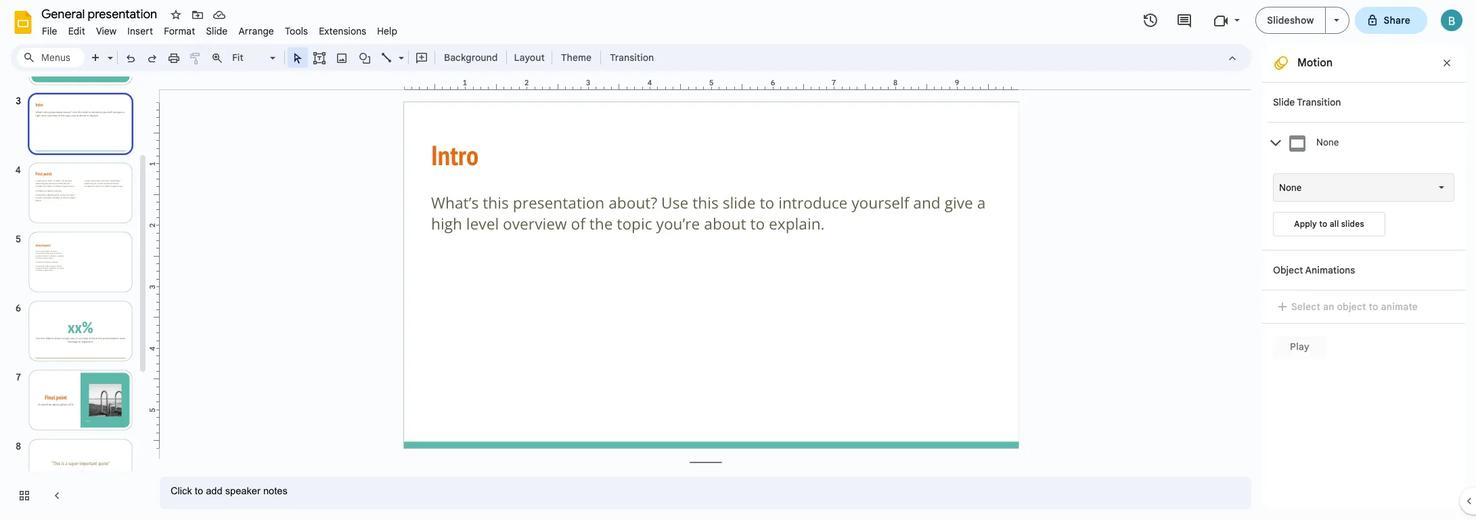 Task type: locate. For each thing, give the bounding box(es) containing it.
none list box
[[1274, 173, 1455, 202]]

format
[[164, 25, 195, 37]]

layout
[[514, 51, 545, 64]]

to inside none tab panel
[[1320, 219, 1328, 229]]

menu bar
[[37, 18, 403, 40]]

0 vertical spatial none
[[1317, 137, 1339, 148]]

Menus field
[[17, 48, 85, 67]]

motion application
[[0, 0, 1477, 520]]

file
[[42, 25, 57, 37]]

none option
[[1280, 181, 1302, 194]]

menu bar inside menu bar banner
[[37, 18, 403, 40]]

transition
[[610, 51, 654, 64], [1298, 96, 1342, 108]]

to left all
[[1320, 219, 1328, 229]]

slides
[[1342, 219, 1365, 229]]

menu bar containing file
[[37, 18, 403, 40]]

an
[[1324, 301, 1335, 313]]

1 vertical spatial none
[[1280, 182, 1302, 193]]

slide inside "menu item"
[[206, 25, 228, 37]]

to
[[1320, 219, 1328, 229], [1369, 301, 1379, 313]]

1 vertical spatial to
[[1369, 301, 1379, 313]]

shape image
[[357, 48, 373, 67]]

0 vertical spatial to
[[1320, 219, 1328, 229]]

0 horizontal spatial transition
[[610, 51, 654, 64]]

edit
[[68, 25, 85, 37]]

insert
[[128, 25, 153, 37]]

Zoom text field
[[230, 48, 268, 67]]

slideshow button
[[1256, 7, 1326, 34]]

select an object to animate
[[1292, 301, 1419, 313]]

navigation
[[0, 21, 149, 520]]

view
[[96, 25, 117, 37]]

none down slide transition
[[1317, 137, 1339, 148]]

transition inside motion section
[[1298, 96, 1342, 108]]

Rename text field
[[37, 5, 165, 22]]

1 vertical spatial transition
[[1298, 96, 1342, 108]]

share
[[1384, 14, 1411, 26]]

layout button
[[510, 47, 549, 68]]

none tab
[[1268, 122, 1466, 163]]

apply to all slides button
[[1274, 212, 1386, 236]]

1 horizontal spatial slide
[[1274, 96, 1295, 108]]

slide for slide
[[206, 25, 228, 37]]

help menu item
[[372, 23, 403, 39]]

none up 'apply'
[[1280, 182, 1302, 193]]

apply
[[1295, 219, 1318, 229]]

0 horizontal spatial none
[[1280, 182, 1302, 193]]

help
[[377, 25, 398, 37]]

0 vertical spatial transition
[[610, 51, 654, 64]]

slideshow
[[1268, 14, 1315, 26]]

0 horizontal spatial slide
[[206, 25, 228, 37]]

to right object
[[1369, 301, 1379, 313]]

1 horizontal spatial to
[[1369, 301, 1379, 313]]

1 horizontal spatial none
[[1317, 137, 1339, 148]]

background button
[[438, 47, 504, 68]]

view menu item
[[91, 23, 122, 39]]

0 vertical spatial slide
[[206, 25, 228, 37]]

play button
[[1274, 334, 1327, 359]]

0 horizontal spatial to
[[1320, 219, 1328, 229]]

object animations
[[1274, 264, 1356, 276]]

transition right theme button
[[610, 51, 654, 64]]

transition down motion
[[1298, 96, 1342, 108]]

transition inside button
[[610, 51, 654, 64]]

none
[[1317, 137, 1339, 148], [1280, 182, 1302, 193]]

slide
[[206, 25, 228, 37], [1274, 96, 1295, 108]]

slide inside motion section
[[1274, 96, 1295, 108]]

none tab panel
[[1268, 163, 1466, 250]]

1 horizontal spatial transition
[[1298, 96, 1342, 108]]

navigation inside motion application
[[0, 21, 149, 520]]

1 vertical spatial slide
[[1274, 96, 1295, 108]]



Task type: describe. For each thing, give the bounding box(es) containing it.
tools
[[285, 25, 308, 37]]

slide for slide transition
[[1274, 96, 1295, 108]]

insert image image
[[334, 48, 350, 67]]

main toolbar
[[84, 47, 661, 68]]

menu bar banner
[[0, 0, 1477, 520]]

object
[[1338, 301, 1367, 313]]

presentation options image
[[1334, 19, 1340, 22]]

select
[[1292, 301, 1321, 313]]

format menu item
[[159, 23, 201, 39]]

extensions menu item
[[314, 23, 372, 39]]

arrange menu item
[[233, 23, 280, 39]]

none inside list box
[[1280, 182, 1302, 193]]

motion section
[[1263, 44, 1466, 509]]

transition button
[[604, 47, 660, 68]]

theme button
[[555, 47, 598, 68]]

arrange
[[239, 25, 274, 37]]

theme
[[561, 51, 592, 64]]

object
[[1274, 264, 1304, 276]]

slide menu item
[[201, 23, 233, 39]]

all
[[1330, 219, 1340, 229]]

slide transition
[[1274, 96, 1342, 108]]

apply to all slides
[[1295, 219, 1365, 229]]

background
[[444, 51, 498, 64]]

play
[[1291, 341, 1310, 353]]

extensions
[[319, 25, 366, 37]]

file menu item
[[37, 23, 63, 39]]

animate
[[1382, 301, 1419, 313]]

motion
[[1298, 56, 1333, 70]]

edit menu item
[[63, 23, 91, 39]]

none inside tab
[[1317, 137, 1339, 148]]

tools menu item
[[280, 23, 314, 39]]

Star checkbox
[[167, 5, 186, 24]]

new slide with layout image
[[104, 49, 113, 53]]

animations
[[1306, 264, 1356, 276]]

insert menu item
[[122, 23, 159, 39]]

Zoom field
[[228, 48, 282, 68]]

select an object to animate button
[[1274, 299, 1427, 315]]

share button
[[1355, 7, 1428, 34]]



Task type: vqa. For each thing, say whether or not it's contained in the screenshot.
MENU BAR
yes



